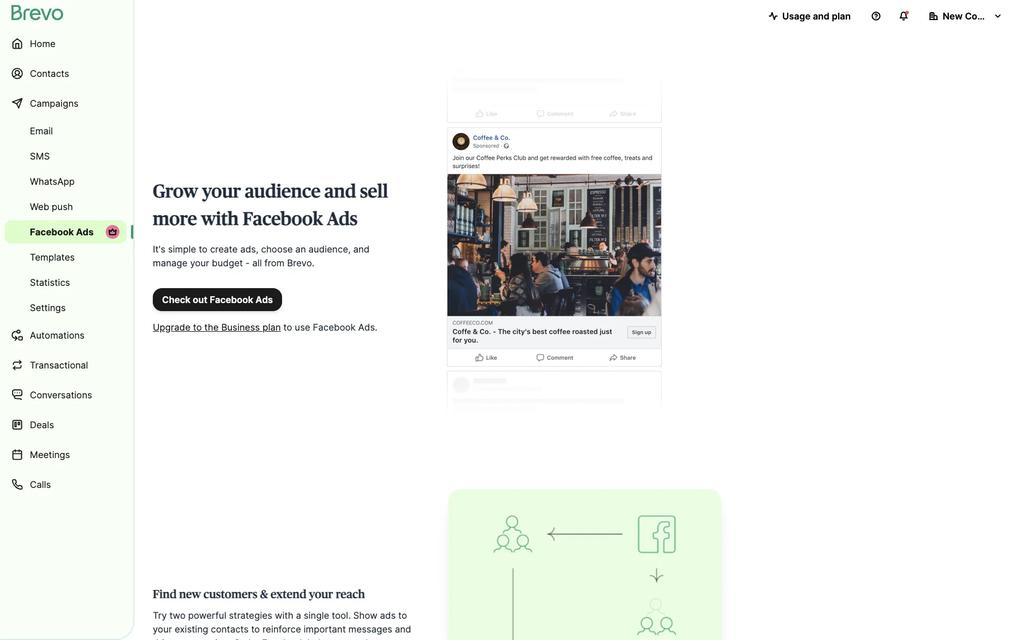 Task type: locate. For each thing, give the bounding box(es) containing it.
facebook up templates
[[30, 226, 74, 238]]

templates
[[30, 252, 75, 263]]

check
[[162, 294, 191, 306]]

your
[[202, 183, 241, 201], [190, 258, 209, 269], [309, 590, 333, 601], [153, 624, 172, 636]]

1 vertical spatial with
[[275, 611, 294, 622]]

plan
[[832, 10, 851, 22], [263, 322, 281, 333]]

0 horizontal spatial ads
[[76, 226, 94, 238]]

powerful
[[188, 611, 226, 622]]

automations link
[[5, 322, 126, 349]]

2 horizontal spatial ads
[[327, 210, 358, 229]]

help
[[307, 638, 326, 641]]

1 vertical spatial reach
[[347, 638, 371, 641]]

to
[[199, 244, 208, 255], [193, 322, 202, 333], [284, 322, 292, 333], [399, 611, 407, 622], [251, 624, 260, 636]]

conversations
[[30, 390, 92, 401]]

with inside the grow your audience and sell more with facebook ads
[[201, 210, 239, 229]]

with inside try two powerful strategies with a single tool. show ads to your existing contacts to reinforce important messages and drive more action. or, let facebook help you reach ne
[[275, 611, 294, 622]]

facebook down reinforce
[[262, 638, 305, 641]]

reach up tool.
[[336, 590, 365, 601]]

settings link
[[5, 297, 126, 320]]

check out facebook ads
[[162, 294, 273, 306]]

create
[[210, 244, 238, 255]]

and inside button
[[813, 10, 830, 22]]

1 vertical spatial plan
[[263, 322, 281, 333]]

deals link
[[5, 412, 126, 439]]

usage and plan button
[[760, 5, 860, 28]]

0 vertical spatial more
[[153, 210, 197, 229]]

business
[[221, 322, 260, 333]]

your down simple
[[190, 258, 209, 269]]

1 horizontal spatial plan
[[832, 10, 851, 22]]

campaigns link
[[5, 90, 126, 117]]

and inside try two powerful strategies with a single tool. show ads to your existing contacts to reinforce important messages and drive more action. or, let facebook help you reach ne
[[395, 624, 411, 636]]

more down existing
[[177, 638, 199, 641]]

all
[[252, 258, 262, 269]]

conversations link
[[5, 382, 126, 409]]

extend
[[271, 590, 307, 601]]

and inside the grow your audience and sell more with facebook ads
[[325, 183, 356, 201]]

usage and plan
[[783, 10, 851, 22]]

sms link
[[5, 145, 126, 168]]

ads up upgrade to the business plan to use facebook ads.
[[256, 294, 273, 306]]

facebook inside the grow your audience and sell more with facebook ads
[[243, 210, 323, 229]]

automations
[[30, 330, 85, 341]]

and down ads
[[395, 624, 411, 636]]

and inside it's simple to create ads, choose an audience, and manage your budget - all from brevo.
[[353, 244, 370, 255]]

more
[[153, 210, 197, 229], [177, 638, 199, 641]]

transactional link
[[5, 352, 126, 379]]

your up single
[[309, 590, 333, 601]]

sms
[[30, 151, 50, 162]]

with up create
[[201, 210, 239, 229]]

and right audience,
[[353, 244, 370, 255]]

facebook down audience
[[243, 210, 323, 229]]

1 vertical spatial more
[[177, 638, 199, 641]]

two
[[170, 611, 186, 622]]

from
[[265, 258, 285, 269]]

facebook up 'business'
[[210, 294, 253, 306]]

show
[[354, 611, 378, 622]]

your up drive
[[153, 624, 172, 636]]

try two powerful strategies with a single tool. show ads to your existing contacts to reinforce important messages and drive more action. or, let facebook help you reach ne
[[153, 611, 411, 641]]

with
[[201, 210, 239, 229], [275, 611, 294, 622]]

meetings
[[30, 450, 70, 461]]

ads left left___rvooi icon
[[76, 226, 94, 238]]

let
[[249, 638, 260, 641]]

reach down messages
[[347, 638, 371, 641]]

customers
[[204, 590, 258, 601]]

more down grow
[[153, 210, 197, 229]]

choose
[[261, 244, 293, 255]]

0 vertical spatial plan
[[832, 10, 851, 22]]

0 horizontal spatial with
[[201, 210, 239, 229]]

new
[[943, 10, 963, 22]]

1 horizontal spatial ads
[[256, 294, 273, 306]]

0 horizontal spatial plan
[[263, 322, 281, 333]]

your right grow
[[202, 183, 241, 201]]

upgrade to the business plan link
[[153, 322, 281, 333]]

home
[[30, 38, 56, 49]]

plan left "use"
[[263, 322, 281, 333]]

ads up audience,
[[327, 210, 358, 229]]

email
[[30, 125, 53, 137]]

to left create
[[199, 244, 208, 255]]

and
[[813, 10, 830, 22], [325, 183, 356, 201], [353, 244, 370, 255], [395, 624, 411, 636]]

grow your audience and sell more with facebook ads
[[153, 183, 388, 229]]

reach
[[336, 590, 365, 601], [347, 638, 371, 641]]

facebook
[[243, 210, 323, 229], [30, 226, 74, 238], [210, 294, 253, 306], [313, 322, 356, 333], [262, 638, 305, 641]]

0 vertical spatial reach
[[336, 590, 365, 601]]

with up reinforce
[[275, 611, 294, 622]]

action.
[[202, 638, 231, 641]]

more inside the grow your audience and sell more with facebook ads
[[153, 210, 197, 229]]

calls link
[[5, 471, 126, 499]]

ads.
[[358, 322, 378, 333]]

contacts
[[211, 624, 249, 636]]

plan right usage
[[832, 10, 851, 22]]

0 vertical spatial with
[[201, 210, 239, 229]]

and right usage
[[813, 10, 830, 22]]

1 horizontal spatial with
[[275, 611, 294, 622]]

and left sell in the top of the page
[[325, 183, 356, 201]]

budget
[[212, 258, 243, 269]]

templates link
[[5, 246, 126, 269]]



Task type: describe. For each thing, give the bounding box(es) containing it.
calls
[[30, 479, 51, 491]]

messages
[[349, 624, 393, 636]]

statistics link
[[5, 271, 126, 294]]

deals
[[30, 420, 54, 431]]

reinforce
[[263, 624, 301, 636]]

a
[[296, 611, 301, 622]]

ads inside button
[[256, 294, 273, 306]]

your inside it's simple to create ads, choose an audience, and manage your budget - all from brevo.
[[190, 258, 209, 269]]

upgrade to the business plan to use facebook ads.
[[153, 322, 378, 333]]

whatsapp
[[30, 176, 75, 187]]

it's simple to create ads, choose an audience, and manage your budget - all from brevo.
[[153, 244, 370, 269]]

whatsapp link
[[5, 170, 126, 193]]

audience
[[245, 183, 321, 201]]

&
[[260, 590, 268, 601]]

contacts
[[30, 68, 69, 79]]

to right ads
[[399, 611, 407, 622]]

to inside it's simple to create ads, choose an audience, and manage your budget - all from brevo.
[[199, 244, 208, 255]]

-
[[246, 258, 250, 269]]

ads
[[380, 611, 396, 622]]

simple
[[168, 244, 196, 255]]

facebook right "use"
[[313, 322, 356, 333]]

find new customers & extend your reach
[[153, 590, 365, 601]]

manage
[[153, 258, 188, 269]]

grow
[[153, 183, 198, 201]]

company
[[965, 10, 1008, 22]]

existing
[[175, 624, 208, 636]]

transactional
[[30, 360, 88, 371]]

usage
[[783, 10, 811, 22]]

audience,
[[309, 244, 351, 255]]

web push
[[30, 201, 73, 213]]

push
[[52, 201, 73, 213]]

to left "use"
[[284, 322, 292, 333]]

facebook inside button
[[210, 294, 253, 306]]

meetings link
[[5, 441, 126, 469]]

you
[[329, 638, 344, 641]]

settings
[[30, 302, 66, 314]]

left___rvooi image
[[108, 228, 117, 237]]

the
[[205, 322, 219, 333]]

drive
[[153, 638, 175, 641]]

brevo.
[[287, 258, 315, 269]]

it's
[[153, 244, 166, 255]]

out
[[193, 294, 208, 306]]

your inside the grow your audience and sell more with facebook ads
[[202, 183, 241, 201]]

to up let
[[251, 624, 260, 636]]

strategies
[[229, 611, 272, 622]]

tool.
[[332, 611, 351, 622]]

upgrade
[[153, 322, 191, 333]]

find
[[153, 590, 177, 601]]

new company button
[[920, 5, 1012, 28]]

campaigns
[[30, 98, 79, 109]]

your inside try two powerful strategies with a single tool. show ads to your existing contacts to reinforce important messages and drive more action. or, let facebook help you reach ne
[[153, 624, 172, 636]]

to left the
[[193, 322, 202, 333]]

check out facebook ads button
[[153, 289, 282, 312]]

home link
[[5, 30, 126, 57]]

reach inside try two powerful strategies with a single tool. show ads to your existing contacts to reinforce important messages and drive more action. or, let facebook help you reach ne
[[347, 638, 371, 641]]

ads inside the grow your audience and sell more with facebook ads
[[327, 210, 358, 229]]

statistics
[[30, 277, 70, 289]]

plan inside the usage and plan button
[[832, 10, 851, 22]]

ads,
[[240, 244, 259, 255]]

web
[[30, 201, 49, 213]]

important
[[304, 624, 346, 636]]

facebook inside try two powerful strategies with a single tool. show ads to your existing contacts to reinforce important messages and drive more action. or, let facebook help you reach ne
[[262, 638, 305, 641]]

facebook ads
[[30, 226, 94, 238]]

single
[[304, 611, 329, 622]]

or,
[[234, 638, 246, 641]]

web push link
[[5, 195, 126, 218]]

more inside try two powerful strategies with a single tool. show ads to your existing contacts to reinforce important messages and drive more action. or, let facebook help you reach ne
[[177, 638, 199, 641]]

email link
[[5, 120, 126, 143]]

try
[[153, 611, 167, 622]]

contacts link
[[5, 60, 126, 87]]

sell
[[360, 183, 388, 201]]

new company
[[943, 10, 1008, 22]]

use
[[295, 322, 310, 333]]

facebook ads link
[[5, 221, 126, 244]]

new
[[179, 590, 201, 601]]

an
[[296, 244, 306, 255]]



Task type: vqa. For each thing, say whether or not it's contained in the screenshot.
plan within button
yes



